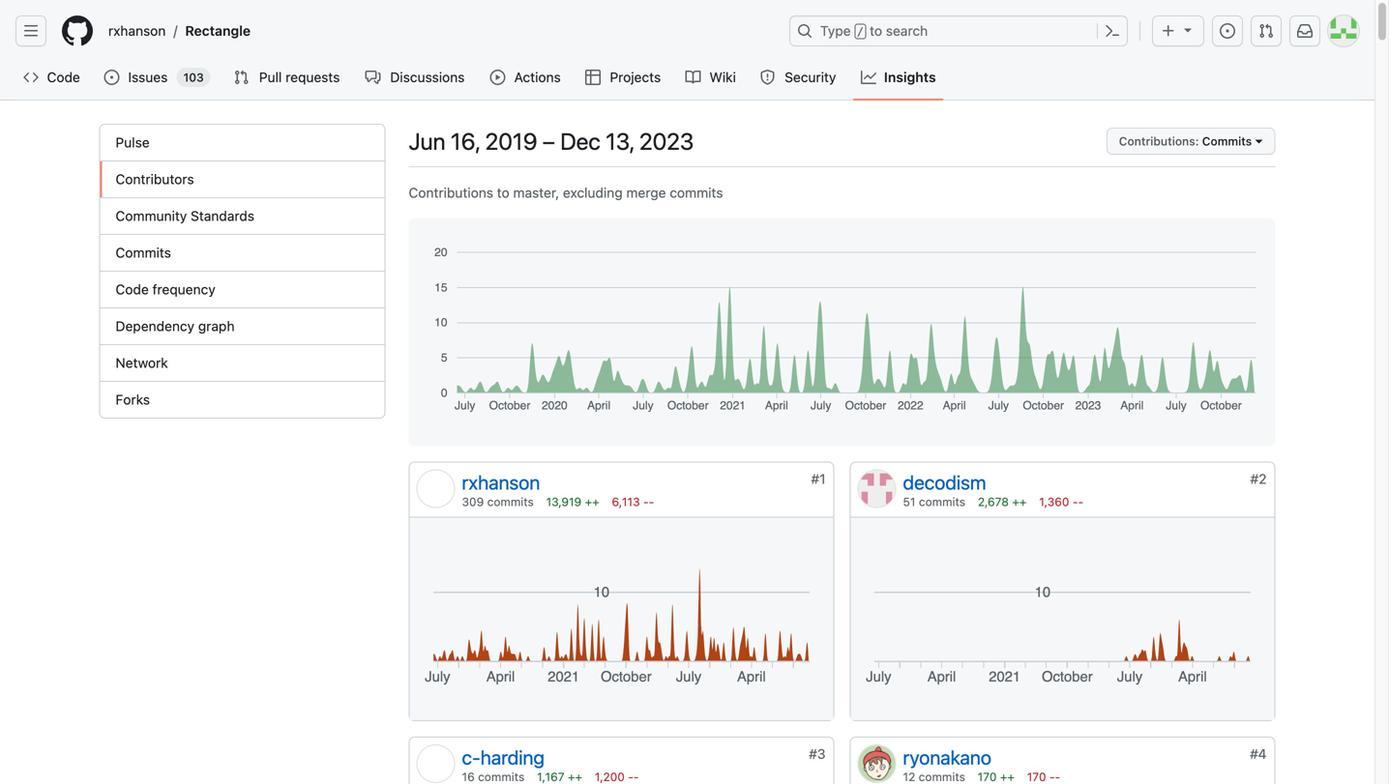 Task type: describe. For each thing, give the bounding box(es) containing it.
51 commits link
[[903, 495, 966, 509]]

pulse
[[116, 134, 150, 150]]

pull requests link
[[226, 63, 350, 92]]

standards
[[191, 208, 254, 224]]

0 vertical spatial commits
[[1202, 134, 1252, 148]]

16
[[462, 771, 475, 784]]

community standards
[[116, 208, 254, 224]]

16 commits link
[[462, 771, 525, 784]]

triangle down image
[[1180, 22, 1196, 37]]

16,
[[451, 128, 480, 155]]

2,678
[[978, 495, 1009, 509]]

#3
[[809, 747, 826, 763]]

plus image
[[1161, 23, 1177, 39]]

commits inside "link"
[[116, 245, 171, 261]]

contributions:
[[1119, 134, 1199, 148]]

security link
[[752, 63, 845, 92]]

++ for c-harding
[[568, 771, 583, 784]]

code frequency link
[[100, 272, 385, 309]]

#1
[[811, 471, 826, 487]]

309 commits
[[462, 495, 534, 509]]

++ for rxhanson
[[585, 495, 600, 509]]

network link
[[100, 345, 385, 382]]

rectangle link
[[178, 15, 258, 46]]

commits for ryonakano
[[919, 771, 965, 784]]

community standards link
[[100, 198, 385, 235]]

harding
[[481, 747, 545, 769]]

code image
[[23, 70, 39, 85]]

contributors link
[[100, 162, 385, 198]]

network
[[116, 355, 168, 371]]

graph image
[[861, 70, 876, 85]]

13,
[[606, 128, 634, 155]]

51
[[903, 495, 916, 509]]

decodism link
[[903, 471, 986, 494]]

code link
[[15, 63, 88, 92]]

git pull request image
[[1259, 23, 1274, 39]]

commits link
[[100, 235, 385, 272]]

0 vertical spatial to
[[870, 23, 882, 39]]

12 commits
[[903, 771, 965, 784]]

c harding image
[[417, 746, 454, 783]]

#2
[[1251, 471, 1267, 487]]

master,
[[513, 185, 559, 201]]

dependency graph
[[116, 318, 235, 334]]

c-
[[462, 747, 481, 769]]

16 commits
[[462, 771, 525, 784]]

0 horizontal spatial to
[[497, 185, 510, 201]]

code for code frequency
[[116, 282, 149, 298]]

projects
[[610, 69, 661, 85]]

wiki link
[[678, 63, 745, 92]]

1,200
[[595, 771, 625, 784]]

frequency
[[152, 282, 215, 298]]

2019
[[485, 128, 538, 155]]

103
[[183, 71, 204, 84]]

contributions to master, excluding merge commits
[[409, 185, 723, 201]]

commits for decodism
[[919, 495, 966, 509]]

pull requests
[[259, 69, 340, 85]]

insights element
[[99, 124, 386, 419]]

community
[[116, 208, 187, 224]]

2023
[[639, 128, 694, 155]]

170 --
[[1027, 771, 1061, 784]]

contributors
[[116, 171, 194, 187]]

170 for 170 ++
[[978, 771, 997, 784]]

type / to search
[[820, 23, 928, 39]]

1,200 --
[[595, 771, 639, 784]]

discussions
[[390, 69, 465, 85]]

commits for c-harding
[[478, 771, 525, 784]]

book image
[[686, 70, 701, 85]]

forks
[[116, 392, 150, 408]]

rxhanson image
[[417, 471, 454, 507]]

list containing rxhanson / rectangle
[[101, 15, 778, 46]]

#4
[[1250, 747, 1267, 763]]

code for code
[[47, 69, 80, 85]]

jun
[[409, 128, 446, 155]]

discussions link
[[357, 63, 474, 92]]

170 ++
[[978, 771, 1015, 784]]

6,113 --
[[612, 495, 654, 509]]

code frequency
[[116, 282, 215, 298]]

issue opened image
[[1220, 23, 1236, 39]]

ryonakano image
[[859, 746, 895, 783]]

issues
[[128, 69, 168, 85]]



Task type: vqa. For each thing, say whether or not it's contained in the screenshot.
branch in echo "# luigibowers" >> README.md git init git add README.md git commit -m "first commit" git branch -M main git remote add origin https://github.com/luigibowers16/luigibowers.git git push -u origin main
no



Task type: locate. For each thing, give the bounding box(es) containing it.
0 horizontal spatial code
[[47, 69, 80, 85]]

excluding
[[563, 185, 623, 201]]

6,113
[[612, 495, 640, 509]]

actions
[[514, 69, 561, 85]]

++ for decodism
[[1012, 495, 1027, 509]]

++ left 170 --
[[1000, 771, 1015, 784]]

actions link
[[482, 63, 570, 92]]

search
[[886, 23, 928, 39]]

0 horizontal spatial rxhanson link
[[101, 15, 174, 46]]

to
[[870, 23, 882, 39], [497, 185, 510, 201]]

++ right the 1,167
[[568, 771, 583, 784]]

c-harding
[[462, 747, 545, 769]]

2,678 ++
[[978, 495, 1027, 509]]

rectangle
[[185, 23, 251, 39]]

1 horizontal spatial rxhanson
[[462, 471, 540, 494]]

1 vertical spatial commits
[[116, 245, 171, 261]]

to left master,
[[497, 185, 510, 201]]

309 commits link
[[462, 495, 534, 509]]

13,919
[[546, 495, 582, 509]]

ryonakano link
[[903, 747, 992, 769]]

git pull request image
[[234, 70, 249, 85]]

type
[[820, 23, 851, 39]]

rxhanson up issues
[[108, 23, 166, 39]]

1 170 from the left
[[978, 771, 997, 784]]

–
[[543, 128, 555, 155]]

/ for type
[[857, 25, 864, 39]]

commits down 'ryonakano' link
[[919, 771, 965, 784]]

rxhanson link
[[101, 15, 174, 46], [462, 471, 540, 494]]

170 down ryonakano
[[978, 771, 997, 784]]

contributions: commits
[[1119, 134, 1252, 148]]

++
[[585, 495, 600, 509], [1012, 495, 1027, 509], [568, 771, 583, 784], [1000, 771, 1015, 784]]

1 horizontal spatial commits
[[1202, 134, 1252, 148]]

decodism image
[[859, 471, 895, 507]]

1,360 --
[[1039, 495, 1084, 509]]

rxhanson / rectangle
[[108, 23, 251, 39]]

/ left "rectangle" on the left top of the page
[[174, 23, 178, 39]]

rxhanson for rxhanson / rectangle
[[108, 23, 166, 39]]

dependency graph link
[[100, 309, 385, 345]]

table image
[[585, 70, 601, 85]]

12 commits link
[[903, 771, 965, 784]]

++ for ryonakano
[[1000, 771, 1015, 784]]

requests
[[286, 69, 340, 85]]

1,167
[[537, 771, 565, 784]]

rxhanson link up 309 commits link
[[462, 471, 540, 494]]

projects link
[[578, 63, 670, 92]]

code
[[47, 69, 80, 85], [116, 282, 149, 298]]

jun 16, 2019 – dec 13, 2023
[[409, 128, 694, 155]]

1 vertical spatial to
[[497, 185, 510, 201]]

list
[[101, 15, 778, 46]]

insights
[[884, 69, 936, 85]]

code up dependency at the top of the page
[[116, 282, 149, 298]]

1 vertical spatial rxhanson
[[462, 471, 540, 494]]

/ inside the rxhanson / rectangle
[[174, 23, 178, 39]]

1,167 ++
[[537, 771, 583, 784]]

rxhanson for rxhanson
[[462, 471, 540, 494]]

51 commits
[[903, 495, 966, 509]]

wiki
[[710, 69, 736, 85]]

decodism
[[903, 471, 986, 494]]

commits down c-harding
[[478, 771, 525, 784]]

/ for rxhanson
[[174, 23, 178, 39]]

/ inside the type / to search
[[857, 25, 864, 39]]

1 horizontal spatial 170
[[1027, 771, 1046, 784]]

code right code icon
[[47, 69, 80, 85]]

rxhanson link up issues
[[101, 15, 174, 46]]

command palette image
[[1105, 23, 1120, 39]]

homepage image
[[62, 15, 93, 46]]

merge
[[626, 185, 666, 201]]

1 vertical spatial rxhanson link
[[462, 471, 540, 494]]

dec
[[560, 128, 601, 155]]

13,919 ++
[[546, 495, 600, 509]]

shield image
[[760, 70, 776, 85]]

issue opened image
[[104, 70, 119, 85]]

1 horizontal spatial /
[[857, 25, 864, 39]]

commits for rxhanson
[[487, 495, 534, 509]]

c-harding link
[[462, 747, 545, 769]]

-
[[643, 495, 649, 509], [649, 495, 654, 509], [1073, 495, 1078, 509], [1078, 495, 1084, 509], [628, 771, 634, 784], [634, 771, 639, 784], [1050, 771, 1055, 784], [1055, 771, 1061, 784]]

contributions
[[409, 185, 493, 201]]

insights link
[[853, 63, 944, 92]]

commits down community
[[116, 245, 171, 261]]

0 vertical spatial rxhanson link
[[101, 15, 174, 46]]

commits right merge
[[670, 185, 723, 201]]

commits
[[1202, 134, 1252, 148], [116, 245, 171, 261]]

170 for 170 --
[[1027, 771, 1046, 784]]

notifications image
[[1297, 23, 1313, 39]]

0 horizontal spatial /
[[174, 23, 178, 39]]

pulse link
[[100, 125, 385, 162]]

0 vertical spatial rxhanson
[[108, 23, 166, 39]]

0 vertical spatial code
[[47, 69, 80, 85]]

ryonakano
[[903, 747, 992, 769]]

commits right contributions:
[[1202, 134, 1252, 148]]

++ right 13,919
[[585, 495, 600, 509]]

0 horizontal spatial 170
[[978, 771, 997, 784]]

12
[[903, 771, 916, 784]]

rxhanson up 309 commits link
[[462, 471, 540, 494]]

rxhanson inside the rxhanson / rectangle
[[108, 23, 166, 39]]

170 right 170 ++
[[1027, 771, 1046, 784]]

++ right 2,678
[[1012, 495, 1027, 509]]

commits right 309
[[487, 495, 534, 509]]

forks link
[[100, 382, 385, 418]]

pull
[[259, 69, 282, 85]]

comment discussion image
[[365, 70, 381, 85]]

dependency
[[116, 318, 195, 334]]

rxhanson
[[108, 23, 166, 39], [462, 471, 540, 494]]

code inside insights element
[[116, 282, 149, 298]]

309
[[462, 495, 484, 509]]

/ right type
[[857, 25, 864, 39]]

1 vertical spatial code
[[116, 282, 149, 298]]

commits
[[670, 185, 723, 201], [487, 495, 534, 509], [919, 495, 966, 509], [478, 771, 525, 784], [919, 771, 965, 784]]

1 horizontal spatial rxhanson link
[[462, 471, 540, 494]]

graph
[[198, 318, 235, 334]]

0 horizontal spatial commits
[[116, 245, 171, 261]]

1 horizontal spatial to
[[870, 23, 882, 39]]

play image
[[490, 70, 505, 85]]

1 horizontal spatial code
[[116, 282, 149, 298]]

2 170 from the left
[[1027, 771, 1046, 784]]

commits down the decodism
[[919, 495, 966, 509]]

security
[[785, 69, 836, 85]]

0 horizontal spatial rxhanson
[[108, 23, 166, 39]]

to left search
[[870, 23, 882, 39]]

1,360
[[1039, 495, 1070, 509]]



